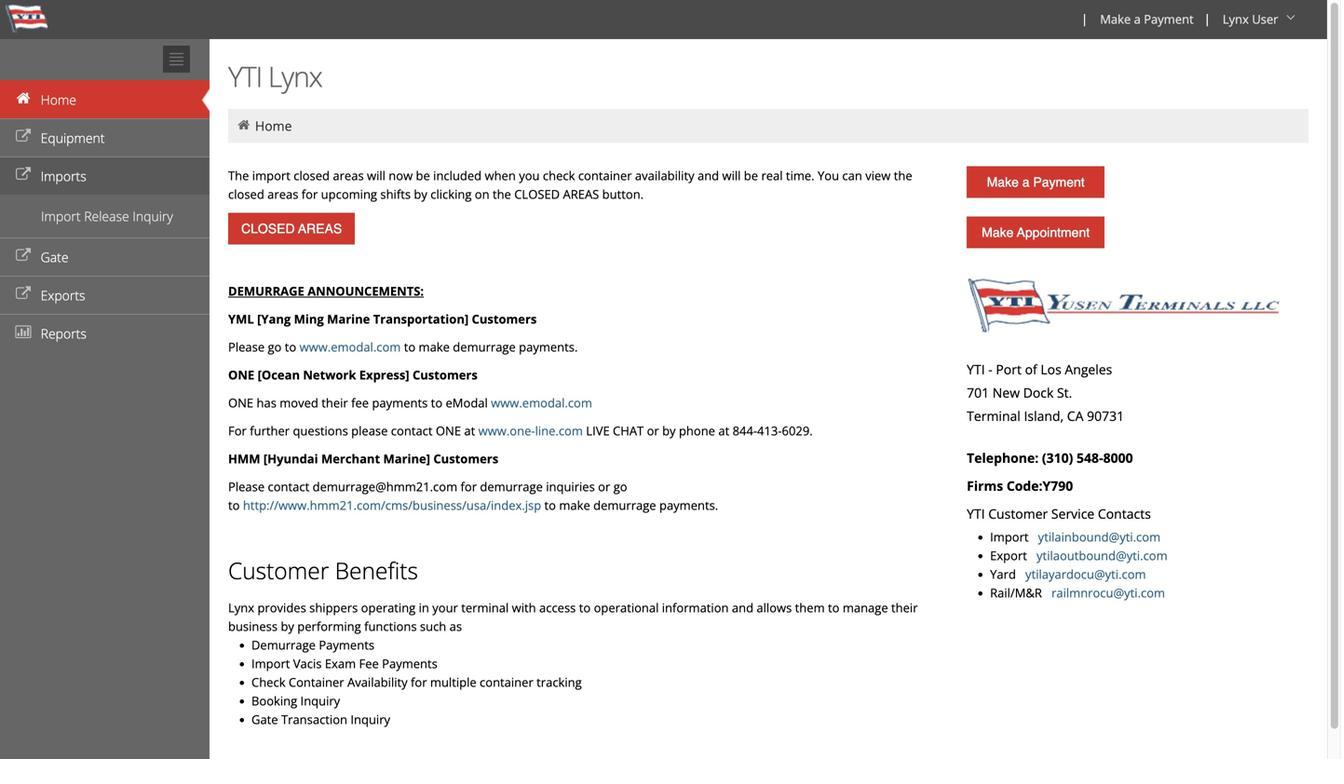 Task type: locate. For each thing, give the bounding box(es) containing it.
container inside 'lynx provides shippers operating in your terminal with access to operational information and allows them to manage their business by performing functions such as demurrage payments import vacis exam fee payments check container availability for multiple container tracking booking inquiry gate transaction inquiry'
[[480, 674, 534, 691]]

2 external link image from the top
[[14, 249, 33, 262]]

0 horizontal spatial will
[[367, 167, 386, 184]]

1 vertical spatial one
[[228, 395, 254, 411]]

0 horizontal spatial and
[[698, 167, 720, 184]]

0 vertical spatial import
[[41, 207, 81, 225]]

www.emodal.com
[[300, 339, 401, 356], [491, 395, 593, 411]]

1 vertical spatial make
[[988, 175, 1019, 190]]

lynx inside 'lynx provides shippers operating in your terminal with access to operational information and allows them to manage their business by performing functions such as demurrage payments import vacis exam fee payments check container availability for multiple container tracking booking inquiry gate transaction inquiry'
[[228, 600, 254, 616]]

gate down booking
[[252, 712, 278, 728]]

import for import ytilainbound@yti.com
[[991, 529, 1029, 546]]

1 vertical spatial external link image
[[14, 249, 33, 262]]

0 horizontal spatial contact
[[268, 479, 310, 495]]

hmm [hyundai merchant marine] customers
[[228, 451, 499, 467]]

0 horizontal spatial for
[[302, 186, 318, 203]]

1 vertical spatial a
[[1023, 175, 1030, 190]]

customers right transportation]
[[472, 311, 537, 328]]

by right shifts
[[414, 186, 428, 203]]

www.one-
[[479, 423, 535, 439]]

yti - port of los angeles 701 new dock st. terminal island, ca 90731
[[967, 361, 1125, 425]]

for
[[302, 186, 318, 203], [461, 479, 477, 495], [411, 674, 427, 691]]

ca
[[1068, 407, 1084, 425]]

to down the hmm at the left of the page
[[228, 497, 240, 514]]

closed right import
[[294, 167, 330, 184]]

1 vertical spatial areas
[[268, 186, 299, 203]]

will left real
[[723, 167, 741, 184]]

413-
[[758, 423, 782, 439]]

2 horizontal spatial for
[[461, 479, 477, 495]]

by inside 'lynx provides shippers operating in your terminal with access to operational information and allows them to manage their business by performing functions such as demurrage payments import vacis exam fee payments check container availability for multiple container tracking booking inquiry gate transaction inquiry'
[[281, 618, 294, 635]]

1 horizontal spatial be
[[744, 167, 759, 184]]

yti inside yti - port of los angeles 701 new dock st. terminal island, ca 90731
[[967, 361, 986, 378]]

http://www.hmm21.com/cms/business/usa/index.jsp to make demurrage payments.
[[243, 497, 719, 514]]

ytilainbound@yti.com
[[1039, 529, 1161, 546]]

customer
[[989, 505, 1049, 523], [228, 555, 329, 586]]

availability
[[348, 674, 408, 691]]

firms
[[967, 477, 1004, 495]]

0 vertical spatial yti
[[228, 57, 262, 96]]

0 vertical spatial contact
[[391, 423, 433, 439]]

1 vertical spatial www.emodal.com
[[491, 395, 593, 411]]

0 horizontal spatial areas
[[268, 186, 299, 203]]

0 horizontal spatial their
[[322, 395, 348, 411]]

1 horizontal spatial the
[[894, 167, 913, 184]]

go down [yang
[[268, 339, 282, 356]]

of
[[1026, 361, 1038, 378]]

1 horizontal spatial make
[[560, 497, 591, 514]]

1 horizontal spatial payment
[[1145, 11, 1194, 27]]

external link image
[[14, 130, 33, 143], [14, 249, 33, 262], [14, 288, 33, 301]]

payments up exam
[[319, 637, 375, 654]]

port
[[997, 361, 1022, 378]]

import
[[252, 167, 291, 184]]

yti up home icon on the top left
[[228, 57, 262, 96]]

contact down "one has moved their fee payments to emodal www.emodal.com"
[[391, 423, 433, 439]]

container left tracking
[[480, 674, 534, 691]]

inquiry right release
[[133, 207, 173, 225]]

home link up equipment
[[0, 80, 210, 118]]

1 vertical spatial demurrage
[[480, 479, 543, 495]]

equipment link
[[0, 118, 210, 157]]

live
[[586, 423, 610, 439]]

network
[[303, 367, 356, 383]]

lynx inside "link"
[[1224, 11, 1250, 27]]

moved
[[280, 395, 319, 411]]

yti left -
[[967, 361, 986, 378]]

telephone:
[[967, 449, 1039, 467]]

exports link
[[0, 276, 210, 314]]

and left allows
[[732, 600, 754, 616]]

1 at from the left
[[464, 423, 476, 439]]

upcoming
[[321, 186, 377, 203]]

export
[[991, 548, 1034, 564]]

0 horizontal spatial payments.
[[519, 339, 578, 356]]

at down emodal
[[464, 423, 476, 439]]

0 vertical spatial www.emodal.com link
[[300, 339, 401, 356]]

1 vertical spatial payments.
[[660, 497, 719, 514]]

be right the now
[[416, 167, 430, 184]]

1 horizontal spatial container
[[579, 167, 632, 184]]

please down yml
[[228, 339, 265, 356]]

None submit
[[228, 213, 355, 245]]

0 vertical spatial make a payment
[[1101, 11, 1194, 27]]

for left multiple
[[411, 674, 427, 691]]

for up http://www.hmm21.com/cms/business/usa/index.jsp to make demurrage payments.
[[461, 479, 477, 495]]

1 horizontal spatial |
[[1205, 10, 1211, 27]]

2 horizontal spatial inquiry
[[351, 712, 391, 728]]

make down inquiries on the left bottom
[[560, 497, 591, 514]]

1 horizontal spatial home
[[255, 117, 292, 135]]

customer down firms code:y790
[[989, 505, 1049, 523]]

http://www.hmm21.com/cms/business/usa/index.jsp link
[[243, 497, 542, 514]]

to left emodal
[[431, 395, 443, 411]]

0 vertical spatial by
[[414, 186, 428, 203]]

payment left lynx user
[[1145, 11, 1194, 27]]

exports
[[41, 287, 85, 304]]

1 vertical spatial gate
[[252, 712, 278, 728]]

please for please go to www.emodal.com to make demurrage payments.
[[228, 339, 265, 356]]

customer up the provides
[[228, 555, 329, 586]]

code:y790
[[1007, 477, 1074, 495]]

or
[[647, 423, 660, 439], [598, 479, 611, 495]]

their left fee
[[322, 395, 348, 411]]

ytilayardocu@yti.com link
[[1026, 566, 1147, 583]]

0 horizontal spatial payment
[[1034, 175, 1085, 190]]

yti down "firms"
[[967, 505, 986, 523]]

1 horizontal spatial lynx
[[268, 57, 322, 96]]

0 horizontal spatial inquiry
[[133, 207, 173, 225]]

1 vertical spatial closed
[[228, 186, 264, 203]]

angeles
[[1066, 361, 1113, 378]]

1 vertical spatial their
[[892, 600, 918, 616]]

further
[[250, 423, 290, 439]]

[ocean
[[258, 367, 300, 383]]

[yang
[[257, 311, 291, 328]]

yti
[[228, 57, 262, 96], [967, 361, 986, 378], [967, 505, 986, 523]]

for inside the import closed areas will now be included when you check container availability and will be real time.  you can view the closed areas for upcoming shifts by clicking on the closed areas button.
[[302, 186, 318, 203]]

2 please from the top
[[228, 479, 265, 495]]

0 vertical spatial a
[[1135, 11, 1141, 27]]

1 horizontal spatial make a payment
[[1101, 11, 1194, 27]]

bar chart image
[[14, 326, 33, 339]]

dock
[[1024, 384, 1054, 402]]

customers up emodal
[[413, 367, 478, 383]]

3 external link image from the top
[[14, 288, 33, 301]]

by left phone
[[663, 423, 676, 439]]

2 will from the left
[[723, 167, 741, 184]]

one down emodal
[[436, 423, 461, 439]]

make a payment link
[[1092, 0, 1201, 39], [967, 166, 1105, 198]]

closed down the
[[228, 186, 264, 203]]

payments. up line.com
[[519, 339, 578, 356]]

availability
[[636, 167, 695, 184]]

1 vertical spatial container
[[480, 674, 534, 691]]

1 horizontal spatial by
[[414, 186, 428, 203]]

such
[[420, 618, 447, 635]]

0 vertical spatial and
[[698, 167, 720, 184]]

their inside 'lynx provides shippers operating in your terminal with access to operational information and allows them to manage their business by performing functions such as demurrage payments import vacis exam fee payments check container availability for multiple container tracking booking inquiry gate transaction inquiry'
[[892, 600, 918, 616]]

go inside the please contact demurrage@hmm21.com for demurrage inquiries or go to
[[614, 479, 628, 495]]

check
[[252, 674, 286, 691]]

www.emodal.com up www.one-line.com link
[[491, 395, 593, 411]]

make appointment
[[982, 225, 1090, 240]]

has
[[257, 395, 277, 411]]

1 horizontal spatial home link
[[255, 117, 292, 135]]

1 please from the top
[[228, 339, 265, 356]]

make down transportation]
[[419, 339, 450, 356]]

www.one-line.com link
[[479, 423, 583, 439]]

railmnrocu@yti.com link
[[1052, 585, 1166, 602]]

you
[[519, 167, 540, 184]]

to right "them"
[[828, 600, 840, 616]]

external link image inside the exports 'link'
[[14, 288, 33, 301]]

ytilaoutbound@yti.com link
[[1037, 548, 1168, 564]]

2 vertical spatial import
[[252, 656, 290, 672]]

areas
[[333, 167, 364, 184], [268, 186, 299, 203]]

make a payment
[[1101, 11, 1194, 27], [988, 175, 1085, 190]]

701
[[967, 384, 990, 402]]

demurrage up emodal
[[453, 339, 516, 356]]

customers for hmm [hyundai merchant marine] customers
[[434, 451, 499, 467]]

demurrage down inquiries on the left bottom
[[594, 497, 657, 514]]

contact down [hyundai
[[268, 479, 310, 495]]

shippers
[[310, 600, 358, 616]]

inquiry down availability
[[351, 712, 391, 728]]

0 vertical spatial payment
[[1145, 11, 1194, 27]]

1 vertical spatial go
[[614, 479, 628, 495]]

telephone: (310) 548-8000
[[967, 449, 1134, 467]]

for left upcoming
[[302, 186, 318, 203]]

home link right home icon on the top left
[[255, 117, 292, 135]]

2 vertical spatial for
[[411, 674, 427, 691]]

1 vertical spatial the
[[493, 186, 512, 203]]

gate inside 'lynx provides shippers operating in your terminal with access to operational information and allows them to manage their business by performing functions such as demurrage payments import vacis exam fee payments check container availability for multiple container tracking booking inquiry gate transaction inquiry'
[[252, 712, 278, 728]]

container up button.
[[579, 167, 632, 184]]

0 horizontal spatial lynx
[[228, 600, 254, 616]]

please down the hmm at the left of the page
[[228, 479, 265, 495]]

0 vertical spatial make a payment link
[[1092, 0, 1201, 39]]

0 horizontal spatial or
[[598, 479, 611, 495]]

1 horizontal spatial go
[[614, 479, 628, 495]]

one for one [ocean network express] customers
[[228, 367, 255, 383]]

payments
[[319, 637, 375, 654], [382, 656, 438, 672]]

please
[[352, 423, 388, 439]]

or right inquiries on the left bottom
[[598, 479, 611, 495]]

functions
[[364, 618, 417, 635]]

customers for one [ocean network express] customers
[[413, 367, 478, 383]]

0 vertical spatial www.emodal.com
[[300, 339, 401, 356]]

areas
[[563, 186, 600, 203]]

1 horizontal spatial and
[[732, 600, 754, 616]]

will left the now
[[367, 167, 386, 184]]

1 horizontal spatial payments
[[382, 656, 438, 672]]

or right chat
[[647, 423, 660, 439]]

payment up appointment
[[1034, 175, 1085, 190]]

1 vertical spatial please
[[228, 479, 265, 495]]

import up export
[[991, 529, 1029, 546]]

demurrage inside the please contact demurrage@hmm21.com for demurrage inquiries or go to
[[480, 479, 543, 495]]

0 vertical spatial make
[[1101, 11, 1132, 27]]

container inside the import closed areas will now be included when you check container availability and will be real time.  you can view the closed areas for upcoming shifts by clicking on the closed areas button.
[[579, 167, 632, 184]]

0 vertical spatial payments
[[319, 637, 375, 654]]

0 vertical spatial go
[[268, 339, 282, 356]]

release
[[84, 207, 129, 225]]

express]
[[360, 367, 410, 383]]

please inside the please contact demurrage@hmm21.com for demurrage inquiries or go to
[[228, 479, 265, 495]]

announcements:
[[308, 283, 424, 300]]

0 horizontal spatial home
[[41, 91, 76, 109]]

for inside the please contact demurrage@hmm21.com for demurrage inquiries or go to
[[461, 479, 477, 495]]

payments
[[372, 395, 428, 411]]

1 vertical spatial and
[[732, 600, 754, 616]]

www.emodal.com down 'marine'
[[300, 339, 401, 356]]

1 vertical spatial or
[[598, 479, 611, 495]]

import inside 'lynx provides shippers operating in your terminal with access to operational information and allows them to manage their business by performing functions such as demurrage payments import vacis exam fee payments check container availability for multiple container tracking booking inquiry gate transaction inquiry'
[[252, 656, 290, 672]]

0 horizontal spatial the
[[493, 186, 512, 203]]

1 will from the left
[[367, 167, 386, 184]]

1 vertical spatial for
[[461, 479, 477, 495]]

the down when on the left top
[[493, 186, 512, 203]]

home right home icon on the top left
[[255, 117, 292, 135]]

demurrage up http://www.hmm21.com/cms/business/usa/index.jsp to make demurrage payments.
[[480, 479, 543, 495]]

payments up availability
[[382, 656, 438, 672]]

external link image inside equipment link
[[14, 130, 33, 143]]

1 horizontal spatial www.emodal.com
[[491, 395, 593, 411]]

make
[[419, 339, 450, 356], [560, 497, 591, 514]]

0 horizontal spatial |
[[1082, 10, 1089, 27]]

equipment
[[41, 129, 105, 147]]

1 vertical spatial import
[[991, 529, 1029, 546]]

and right availability
[[698, 167, 720, 184]]

1 vertical spatial by
[[663, 423, 676, 439]]

areas up upcoming
[[333, 167, 364, 184]]

1 vertical spatial payment
[[1034, 175, 1085, 190]]

st.
[[1058, 384, 1073, 402]]

0 vertical spatial customer
[[989, 505, 1049, 523]]

reports
[[41, 325, 87, 342]]

operational
[[594, 600, 659, 616]]

0 horizontal spatial make a payment
[[988, 175, 1085, 190]]

fee
[[351, 395, 369, 411]]

0 vertical spatial or
[[647, 423, 660, 439]]

imports link
[[0, 157, 210, 195]]

import down imports
[[41, 207, 81, 225]]

1 vertical spatial make a payment link
[[967, 166, 1105, 198]]

1 horizontal spatial closed
[[294, 167, 330, 184]]

for
[[228, 423, 247, 439]]

2 at from the left
[[719, 423, 730, 439]]

one left has
[[228, 395, 254, 411]]

inquiry down container
[[301, 693, 340, 710]]

by up demurrage
[[281, 618, 294, 635]]

one left [ocean at the left of page
[[228, 367, 255, 383]]

1 horizontal spatial areas
[[333, 167, 364, 184]]

one for one has moved their fee payments to emodal www.emodal.com
[[228, 395, 254, 411]]

0 vertical spatial external link image
[[14, 130, 33, 143]]

1 vertical spatial make a payment
[[988, 175, 1085, 190]]

2 be from the left
[[744, 167, 759, 184]]

make
[[1101, 11, 1132, 27], [988, 175, 1019, 190], [982, 225, 1014, 240]]

0 vertical spatial for
[[302, 186, 318, 203]]

1 vertical spatial home
[[255, 117, 292, 135]]

yml
[[228, 311, 254, 328]]

www.emodal.com link down 'marine'
[[300, 339, 401, 356]]

www.emodal.com link
[[300, 339, 401, 356], [491, 395, 593, 411]]

1 vertical spatial lynx
[[268, 57, 322, 96]]

external link image inside gate link
[[14, 249, 33, 262]]

the right view
[[894, 167, 913, 184]]

0 horizontal spatial a
[[1023, 175, 1030, 190]]

1 horizontal spatial at
[[719, 423, 730, 439]]

at left 844-
[[719, 423, 730, 439]]

clicking
[[431, 186, 472, 203]]

be left real
[[744, 167, 759, 184]]

inquiry
[[133, 207, 173, 225], [301, 693, 340, 710], [351, 712, 391, 728]]

go right inquiries on the left bottom
[[614, 479, 628, 495]]

areas down import
[[268, 186, 299, 203]]

1 external link image from the top
[[14, 130, 33, 143]]

import up 'check'
[[252, 656, 290, 672]]

1 vertical spatial customer
[[228, 555, 329, 586]]

payment
[[1145, 11, 1194, 27], [1034, 175, 1085, 190]]

phone
[[679, 423, 716, 439]]

0 vertical spatial make
[[419, 339, 450, 356]]

gate up exports
[[41, 248, 69, 266]]

0 horizontal spatial closed
[[228, 186, 264, 203]]

1 vertical spatial yti
[[967, 361, 986, 378]]

0 vertical spatial home
[[41, 91, 76, 109]]

2 vertical spatial inquiry
[[351, 712, 391, 728]]

manage
[[843, 600, 889, 616]]

www.emodal.com link up www.one-line.com link
[[491, 395, 593, 411]]

home
[[41, 91, 76, 109], [255, 117, 292, 135]]

home right home image
[[41, 91, 76, 109]]

their right the manage
[[892, 600, 918, 616]]

payments. down phone
[[660, 497, 719, 514]]

home link
[[0, 80, 210, 118], [255, 117, 292, 135]]

customers up http://www.hmm21.com/cms/business/usa/index.jsp to make demurrage payments.
[[434, 451, 499, 467]]

0 vertical spatial please
[[228, 339, 265, 356]]

yti for yti - port of los angeles 701 new dock st. terminal island, ca 90731
[[967, 361, 986, 378]]

performing
[[298, 618, 361, 635]]

firms code:y790
[[967, 477, 1074, 495]]

angle down image
[[1282, 11, 1301, 24]]



Task type: describe. For each thing, give the bounding box(es) containing it.
check
[[543, 167, 575, 184]]

ytilayardocu@yti.com
[[1026, 566, 1147, 583]]

1 horizontal spatial payments.
[[660, 497, 719, 514]]

0 vertical spatial inquiry
[[133, 207, 173, 225]]

1 be from the left
[[416, 167, 430, 184]]

0 horizontal spatial payments
[[319, 637, 375, 654]]

transaction
[[281, 712, 348, 728]]

0 vertical spatial areas
[[333, 167, 364, 184]]

imports
[[41, 167, 86, 185]]

1 horizontal spatial or
[[647, 423, 660, 439]]

to right access
[[579, 600, 591, 616]]

2 | from the left
[[1205, 10, 1211, 27]]

demurrage@hmm21.com
[[313, 479, 458, 495]]

business
[[228, 618, 278, 635]]

contact inside the please contact demurrage@hmm21.com for demurrage inquiries or go to
[[268, 479, 310, 495]]

0 vertical spatial demurrage
[[453, 339, 516, 356]]

www.emodal.com link for one has moved their fee payments to emodal www.emodal.com
[[491, 395, 593, 411]]

appointment
[[1018, 225, 1090, 240]]

or inside the please contact demurrage@hmm21.com for demurrage inquiries or go to
[[598, 479, 611, 495]]

yti for yti lynx
[[228, 57, 262, 96]]

provides
[[258, 600, 306, 616]]

1 horizontal spatial customer
[[989, 505, 1049, 523]]

lynx provides shippers operating in your terminal with access to operational information and allows them to manage their business by performing functions such as demurrage payments import vacis exam fee payments check container availability for multiple container tracking booking inquiry gate transaction inquiry
[[228, 600, 918, 728]]

your
[[433, 600, 458, 616]]

external link image for gate
[[14, 249, 33, 262]]

(310)
[[1043, 449, 1074, 467]]

on
[[475, 186, 490, 203]]

operating
[[361, 600, 416, 616]]

548-
[[1077, 449, 1104, 467]]

2 vertical spatial make
[[982, 225, 1014, 240]]

home image
[[14, 92, 33, 105]]

0 horizontal spatial make
[[419, 339, 450, 356]]

container
[[289, 674, 344, 691]]

yti for yti customer service contacts
[[967, 505, 986, 523]]

http://www.hmm21.com/cms/business/usa/index.jsp
[[243, 497, 542, 514]]

and inside the import closed areas will now be included when you check container availability and will be real time.  you can view the closed areas for upcoming shifts by clicking on the closed areas button.
[[698, 167, 720, 184]]

ytilaoutbound@yti.com
[[1037, 548, 1168, 564]]

0 horizontal spatial customer
[[228, 555, 329, 586]]

external link image for exports
[[14, 288, 33, 301]]

allows
[[757, 600, 792, 616]]

marine
[[327, 311, 370, 328]]

1 | from the left
[[1082, 10, 1089, 27]]

tracking
[[537, 674, 582, 691]]

the
[[228, 167, 249, 184]]

1 horizontal spatial inquiry
[[301, 693, 340, 710]]

1 vertical spatial payments
[[382, 656, 438, 672]]

0 horizontal spatial home link
[[0, 80, 210, 118]]

demurrage
[[228, 283, 305, 300]]

in
[[419, 600, 430, 616]]

emodal
[[446, 395, 488, 411]]

external link image for equipment
[[14, 130, 33, 143]]

0 vertical spatial payments.
[[519, 339, 578, 356]]

yml [yang ming marine transportation] customers
[[228, 311, 537, 328]]

new
[[993, 384, 1021, 402]]

6029.
[[782, 423, 813, 439]]

0 vertical spatial closed
[[294, 167, 330, 184]]

information
[[662, 600, 729, 616]]

1 horizontal spatial a
[[1135, 11, 1141, 27]]

lynx user link
[[1215, 0, 1308, 39]]

to up [ocean at the left of page
[[285, 339, 297, 356]]

merchant
[[322, 451, 380, 467]]

1 vertical spatial make
[[560, 497, 591, 514]]

for inside 'lynx provides shippers operating in your terminal with access to operational information and allows them to manage their business by performing functions such as demurrage payments import vacis exam fee payments check container availability for multiple container tracking booking inquiry gate transaction inquiry'
[[411, 674, 427, 691]]

one [ocean network express] customers
[[228, 367, 478, 383]]

when
[[485, 167, 516, 184]]

8000
[[1104, 449, 1134, 467]]

and inside 'lynx provides shippers operating in your terminal with access to operational information and allows them to manage their business by performing functions such as demurrage payments import vacis exam fee payments check container availability for multiple container tracking booking inquiry gate transaction inquiry'
[[732, 600, 754, 616]]

shifts
[[381, 186, 411, 203]]

railmnrocu@yti.com
[[1052, 585, 1166, 602]]

0 vertical spatial customers
[[472, 311, 537, 328]]

included
[[434, 167, 482, 184]]

booking
[[252, 693, 297, 710]]

www.emodal.com link for to make demurrage payments.
[[300, 339, 401, 356]]

terminal
[[967, 407, 1021, 425]]

1 horizontal spatial contact
[[391, 423, 433, 439]]

inquiries
[[546, 479, 595, 495]]

0 horizontal spatial gate
[[41, 248, 69, 266]]

the import closed areas will now be included when you check container availability and will be real time.  you can view the closed areas for upcoming shifts by clicking on the closed areas button.
[[228, 167, 913, 203]]

to down transportation]
[[404, 339, 416, 356]]

as
[[450, 618, 462, 635]]

by inside the import closed areas will now be included when you check container availability and will be real time.  you can view the closed areas for upcoming shifts by clicking on the closed areas button.
[[414, 186, 428, 203]]

0 horizontal spatial go
[[268, 339, 282, 356]]

import release inquiry
[[41, 207, 173, 225]]

import release inquiry link
[[0, 202, 210, 230]]

0 vertical spatial their
[[322, 395, 348, 411]]

please contact demurrage@hmm21.com for demurrage inquiries or go to
[[228, 479, 628, 514]]

home image
[[236, 119, 252, 132]]

0 vertical spatial the
[[894, 167, 913, 184]]

chat
[[613, 423, 644, 439]]

them
[[796, 600, 825, 616]]

multiple
[[430, 674, 477, 691]]

benefits
[[335, 555, 418, 586]]

import for import release inquiry
[[41, 207, 81, 225]]

lynx user
[[1224, 11, 1279, 27]]

2 vertical spatial one
[[436, 423, 461, 439]]

ming
[[294, 311, 324, 328]]

questions
[[293, 423, 348, 439]]

2 horizontal spatial by
[[663, 423, 676, 439]]

rail/m&r
[[991, 585, 1049, 602]]

please for please contact demurrage@hmm21.com for demurrage inquiries or go to
[[228, 479, 265, 495]]

lynx for provides
[[228, 600, 254, 616]]

customer benefits
[[228, 555, 418, 586]]

now
[[389, 167, 413, 184]]

to down inquiries on the left bottom
[[545, 497, 556, 514]]

contacts
[[1099, 505, 1152, 523]]

vacis
[[293, 656, 322, 672]]

island,
[[1025, 407, 1064, 425]]

external link image
[[14, 168, 33, 181]]

hmm
[[228, 451, 260, 467]]

to inside the please contact demurrage@hmm21.com for demurrage inquiries or go to
[[228, 497, 240, 514]]

844-
[[733, 423, 758, 439]]

transportation]
[[373, 311, 469, 328]]

terminal
[[462, 600, 509, 616]]

90731
[[1088, 407, 1125, 425]]

fee
[[359, 656, 379, 672]]

lynx for user
[[1224, 11, 1250, 27]]

demurrage
[[252, 637, 316, 654]]

[hyundai
[[264, 451, 318, 467]]

line.com
[[535, 423, 583, 439]]

exam
[[325, 656, 356, 672]]

you
[[818, 167, 840, 184]]

-
[[989, 361, 993, 378]]

closed
[[515, 186, 560, 203]]

access
[[540, 600, 576, 616]]

2 vertical spatial demurrage
[[594, 497, 657, 514]]

with
[[512, 600, 536, 616]]



Task type: vqa. For each thing, say whether or not it's contained in the screenshot.


